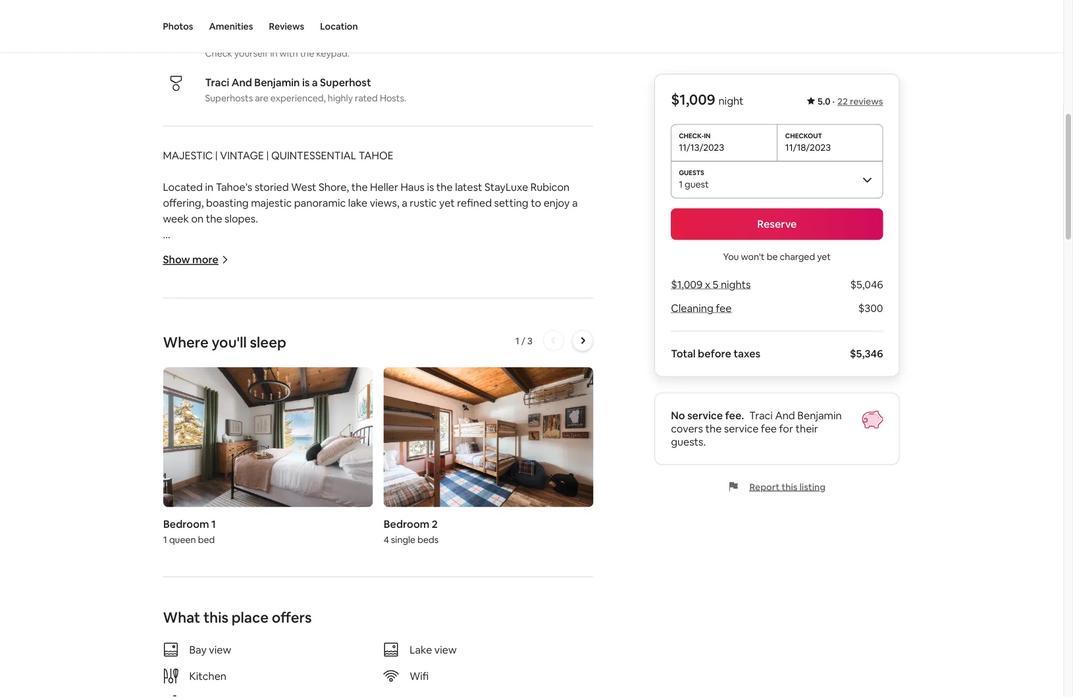 Task type: vqa. For each thing, say whether or not it's contained in the screenshot.
"CALIFORNIA" in the South Lake Tahoe, California Near Sierra at Tahoe Ski Resort 5 nights · Nov 26 – Dec 1 $5,284 total before taxes
no



Task type: describe. For each thing, give the bounding box(es) containing it.
offers
[[272, 608, 312, 627]]

four
[[454, 544, 474, 557]]

classic
[[253, 417, 285, 431]]

charged
[[780, 251, 815, 262]]

fireplace,
[[258, 496, 303, 510]]

beds
[[417, 533, 438, 545]]

mesh
[[233, 338, 259, 352]]

keypad.
[[316, 47, 350, 59]]

3000
[[172, 259, 197, 273]]

0 horizontal spatial service
[[687, 409, 723, 422]]

redwood inside a home for all seasons, and retaining its gorgeous redwood post and beam architecture and soaring granite fireplace, this cozy but spacious mountain lodge is the perfect basecamp for all of your tahoe adventures. enjoy panoramic views from rubicon peak to mt rose, and sapphire blue waters that appear to be so close you could almost reach it. the heller haus is perched atop a vista that allows for a truly four season tahoe experience.
[[403, 480, 447, 494]]

- for - granite hearth and wood burning fireplace - fast starlink mesh wifi - ski storage and pantry
[[163, 322, 167, 336]]

heller inside greeted with the warmth of alder and redwoods, you can unload your gear as you enter the mudroom. shake the snow off your boots, unload your gear, and head inside the old growth redwood halls of heller haus.
[[283, 654, 311, 668]]

and up mesh
[[242, 322, 261, 336]]

traci for fee
[[749, 409, 773, 422]]

for up soaring
[[203, 480, 217, 494]]

2 vertical spatial tahoe
[[513, 544, 542, 557]]

your up haus.
[[328, 638, 350, 652]]

sleep
[[250, 333, 286, 352]]

1 guest button
[[671, 161, 883, 198]]

0 horizontal spatial day
[[200, 449, 218, 462]]

haus.
[[313, 654, 340, 668]]

listing
[[800, 481, 826, 493]]

kitchen
[[189, 669, 226, 683]]

but
[[350, 496, 367, 510]]

view for bay view
[[209, 643, 231, 656]]

check
[[205, 47, 232, 59]]

photos
[[163, 20, 193, 32]]

perched
[[250, 544, 291, 557]]

you
[[723, 251, 739, 262]]

the up growth
[[163, 638, 179, 652]]

bedroom 1 1 queen bed
[[163, 517, 216, 545]]

reserve
[[757, 217, 797, 231]]

ski
[[169, 354, 183, 367]]

0 horizontal spatial an
[[163, 449, 175, 462]]

can
[[421, 623, 439, 636]]

and down "a"
[[163, 496, 181, 510]]

5.0
[[818, 95, 831, 107]]

redwood inside greeted with the warmth of alder and redwoods, you can unload your gear as you enter the mudroom. shake the snow off your boots, unload your gear, and head inside the old growth redwood halls of heller haus.
[[201, 654, 245, 668]]

haus for returns
[[432, 401, 456, 415]]

starlink
[[192, 338, 231, 352]]

·
[[833, 95, 835, 107]]

halls
[[247, 654, 268, 668]]

and for superhosts
[[232, 75, 252, 89]]

experience.
[[163, 559, 220, 573]]

for down granite
[[216, 512, 230, 525]]

covers
[[671, 422, 703, 436]]

- granite hearth and wood burning fireplace - fast starlink mesh wifi - ski storage and pantry
[[163, 322, 375, 367]]

22 reviews button
[[838, 95, 883, 107]]

is up the from
[[492, 496, 499, 510]]

exhilarating
[[415, 433, 471, 446]]

quintessential
[[271, 148, 356, 162]]

1 horizontal spatial that
[[351, 544, 371, 557]]

to up modern
[[495, 401, 506, 415]]

granite
[[169, 322, 205, 336]]

rose,
[[178, 528, 204, 541]]

0 horizontal spatial unload
[[385, 638, 418, 652]]

the right shore,
[[351, 180, 368, 194]]

a inside traci and benjamin is a superhost superhosts are experienced, highly rated hosts.
[[312, 75, 318, 89]]

their
[[796, 422, 818, 436]]

of right halls
[[270, 654, 281, 668]]

gear
[[500, 623, 523, 636]]

is inside traci and benjamin is a superhost superhosts are experienced, highly rated hosts.
[[302, 75, 310, 89]]

and down rich
[[163, 433, 181, 446]]

and up 'alpine' on the bottom left of the page
[[279, 401, 297, 415]]

3
[[527, 335, 533, 347]]

a left "vista" at bottom
[[318, 544, 324, 557]]

after
[[375, 433, 399, 446]]

location
[[320, 20, 358, 32]]

located
[[163, 180, 203, 194]]

season
[[477, 544, 510, 557]]

of inside thoughtfully renovated and restored in 2023, the heller haus returns to tahoe with the rich character of a classic alpine lodge, while delivering refined modern appointments and stunning design allowing you to unwind after an exhilarating day on the slopes, or a an epic day out on the lake.
[[232, 417, 243, 431]]

and down you'll
[[225, 354, 243, 367]]

the left old
[[548, 638, 564, 652]]

a right or at the bottom of page
[[575, 433, 581, 446]]

to up it.
[[578, 512, 588, 525]]

is down 'sapphire'
[[241, 544, 248, 557]]

mudroom.
[[182, 638, 232, 652]]

the down warmth
[[266, 638, 282, 652]]

redwoods,
[[348, 623, 399, 636]]

- panoramic lake view ~ 3000 sq ft luxury lodge
[[163, 243, 289, 273]]

your inside a home for all seasons, and retaining its gorgeous redwood post and beam architecture and soaring granite fireplace, this cozy but spacious mountain lodge is the perfect basecamp for all of your tahoe adventures. enjoy panoramic views from rubicon peak to mt rose, and sapphire blue waters that appear to be so close you could almost reach it. the heller haus is perched atop a vista that allows for a truly four season tahoe experience.
[[257, 512, 279, 525]]

1 vertical spatial yet
[[817, 251, 831, 262]]

boots,
[[352, 638, 383, 652]]

haus for is
[[401, 180, 425, 194]]

the
[[163, 544, 181, 557]]

a right enjoy
[[572, 196, 578, 209]]

in up yourself
[[260, 31, 269, 44]]

yourself
[[234, 47, 268, 59]]

view inside - panoramic lake view ~ 3000 sq ft luxury lodge
[[244, 243, 266, 257]]

the up or at the bottom of page
[[563, 401, 580, 415]]

won't
[[741, 251, 765, 262]]

this for what this place offers
[[203, 608, 228, 627]]

superhosts
[[205, 92, 253, 104]]

truly
[[430, 544, 452, 557]]

of up snow
[[288, 623, 298, 636]]

head
[[491, 638, 515, 652]]

the left lake.
[[253, 449, 270, 462]]

waters
[[294, 528, 327, 541]]

0 horizontal spatial 4
[[169, 291, 175, 304]]

no service fee.
[[671, 409, 744, 422]]

1 vertical spatial tahoe
[[281, 512, 311, 525]]

to down lodge,
[[324, 433, 335, 446]]

refined for delivering
[[428, 417, 462, 431]]

yet inside located in tahoe's storied west shore, the heller haus is the latest stayluxe rubicon offering, boasting majestic panoramic lake views, a rustic yet refined setting to enjoy a week on the slopes.
[[439, 196, 455, 209]]

be inside a home for all seasons, and retaining its gorgeous redwood post and beam architecture and soaring granite fireplace, this cozy but spacious mountain lodge is the perfect basecamp for all of your tahoe adventures. enjoy panoramic views from rubicon peak to mt rose, and sapphire blue waters that appear to be so close you could almost reach it. the heller haus is perched atop a vista that allows for a truly four season tahoe experience.
[[402, 528, 414, 541]]

located in tahoe's storied west shore, the heller haus is the latest stayluxe rubicon offering, boasting majestic panoramic lake views, a rustic yet refined setting to enjoy a week on the slopes.
[[163, 180, 580, 225]]

reviews
[[850, 95, 883, 107]]

enter
[[558, 623, 584, 636]]

stunning
[[184, 433, 226, 446]]

atop
[[293, 544, 316, 557]]

22
[[838, 95, 848, 107]]

1 left the queen
[[163, 533, 167, 545]]

benjamin for experienced,
[[254, 75, 300, 89]]

the inside self check-in check yourself in with the keypad.
[[300, 47, 314, 59]]

you right 'as'
[[538, 623, 555, 636]]

a home for all seasons, and retaining its gorgeous redwood post and beam architecture and soaring granite fireplace, this cozy but spacious mountain lodge is the perfect basecamp for all of your tahoe adventures. enjoy panoramic views from rubicon peak to mt rose, and sapphire blue waters that appear to be so close you could almost reach it. the heller haus is perched atop a vista that allows for a truly four season tahoe experience.
[[163, 480, 591, 573]]

1 inside 1 guest popup button
[[679, 178, 683, 190]]

2 vertical spatial on
[[239, 449, 251, 462]]

for down so
[[406, 544, 420, 557]]

rustic
[[410, 196, 437, 209]]

cleaning
[[671, 302, 714, 315]]

panoramic
[[169, 243, 220, 257]]

the down boasting
[[206, 212, 222, 225]]

- for - panoramic lake view ~ 3000 sq ft luxury lodge
[[163, 243, 167, 257]]

what
[[163, 608, 200, 627]]

lodge
[[462, 496, 490, 510]]

heller inside located in tahoe's storied west shore, the heller haus is the latest stayluxe rubicon offering, boasting majestic panoramic lake views, a rustic yet refined setting to enjoy a week on the slopes.
[[370, 180, 398, 194]]

fireplace
[[332, 322, 375, 336]]

heller inside a home for all seasons, and retaining its gorgeous redwood post and beam architecture and soaring granite fireplace, this cozy but spacious mountain lodge is the perfect basecamp for all of your tahoe adventures. enjoy panoramic views from rubicon peak to mt rose, and sapphire blue waters that appear to be so close you could almost reach it. the heller haus is perched atop a vista that allows for a truly four season tahoe experience.
[[184, 544, 212, 557]]

reviews button
[[269, 0, 304, 53]]

your down can
[[420, 638, 442, 652]]

the left latest
[[436, 180, 453, 194]]

0 vertical spatial be
[[767, 251, 778, 262]]

majestic
[[251, 196, 292, 209]]

latest
[[455, 180, 482, 194]]

it.
[[572, 528, 581, 541]]

luxury
[[223, 259, 255, 273]]

a down so
[[422, 544, 428, 557]]

night
[[719, 94, 744, 108]]

with inside self check-in check yourself in with the keypad.
[[280, 47, 298, 59]]

and up fireplace,
[[275, 480, 294, 494]]

you inside thoughtfully renovated and restored in 2023, the heller haus returns to tahoe with the rich character of a classic alpine lodge, while delivering refined modern appointments and stunning design allowing you to unwind after an exhilarating day on the slopes, or a an epic day out on the lake.
[[305, 433, 322, 446]]

restored
[[299, 401, 341, 415]]

boasting
[[206, 196, 249, 209]]

returns
[[458, 401, 493, 415]]

- for - 4 bathrooms
[[163, 291, 167, 304]]

architecture
[[525, 480, 584, 494]]

where you'll sleep
[[163, 333, 286, 352]]

haus inside a home for all seasons, and retaining its gorgeous redwood post and beam architecture and soaring granite fireplace, this cozy but spacious mountain lodge is the perfect basecamp for all of your tahoe adventures. enjoy panoramic views from rubicon peak to mt rose, and sapphire blue waters that appear to be so close you could almost reach it. the heller haus is perched atop a vista that allows for a truly four season tahoe experience.
[[214, 544, 238, 557]]

growth
[[163, 654, 198, 668]]

you won't be charged yet
[[723, 251, 831, 262]]

shake
[[234, 638, 263, 652]]



Task type: locate. For each thing, give the bounding box(es) containing it.
on inside located in tahoe's storied west shore, the heller haus is the latest stayluxe rubicon offering, boasting majestic panoramic lake views, a rustic yet refined setting to enjoy a week on the slopes.
[[191, 212, 204, 225]]

rubicon inside located in tahoe's storied west shore, the heller haus is the latest stayluxe rubicon offering, boasting majestic panoramic lake views, a rustic yet refined setting to enjoy a week on the slopes.
[[531, 180, 570, 194]]

0 vertical spatial panoramic
[[294, 196, 346, 209]]

the left keypad.
[[300, 47, 314, 59]]

2 horizontal spatial view
[[434, 643, 457, 656]]

epic
[[177, 449, 198, 462]]

burning
[[293, 322, 330, 336]]

view up luxury
[[244, 243, 266, 257]]

and right gear,
[[470, 638, 488, 652]]

panoramic inside a home for all seasons, and retaining its gorgeous redwood post and beam architecture and soaring granite fireplace, this cozy but spacious mountain lodge is the perfect basecamp for all of your tahoe adventures. enjoy panoramic views from rubicon peak to mt rose, and sapphire blue waters that appear to be so close you could almost reach it. the heller haus is perched atop a vista that allows for a truly four season tahoe experience.
[[401, 512, 452, 525]]

0 vertical spatial tahoe
[[508, 401, 538, 415]]

the up "shake" on the bottom left of page
[[229, 623, 246, 636]]

0 horizontal spatial all
[[219, 480, 230, 494]]

reviews
[[269, 20, 304, 32]]

design
[[228, 433, 260, 446]]

- left fast
[[163, 338, 167, 352]]

the down beam
[[502, 496, 518, 510]]

1 vertical spatial traci
[[749, 409, 773, 422]]

1 vertical spatial unload
[[385, 638, 418, 652]]

is
[[302, 75, 310, 89], [427, 180, 434, 194], [492, 496, 499, 510], [241, 544, 248, 557]]

slopes.
[[225, 212, 258, 225]]

1 vertical spatial $1,009
[[671, 278, 703, 291]]

in up boasting
[[205, 180, 213, 194]]

bedroom up the queen
[[163, 517, 209, 531]]

fee right fee.
[[761, 422, 777, 436]]

1 horizontal spatial be
[[767, 251, 778, 262]]

1 vertical spatial an
[[163, 449, 175, 462]]

you inside a home for all seasons, and retaining its gorgeous redwood post and beam architecture and soaring granite fireplace, this cozy but spacious mountain lodge is the perfect basecamp for all of your tahoe adventures. enjoy panoramic views from rubicon peak to mt rose, and sapphire blue waters that appear to be so close you could almost reach it. the heller haus is perched atop a vista that allows for a truly four season tahoe experience.
[[458, 528, 475, 541]]

2023,
[[354, 401, 380, 415]]

your up head at left bottom
[[476, 623, 498, 636]]

2 vertical spatial this
[[203, 608, 228, 627]]

0 vertical spatial that
[[329, 528, 350, 541]]

1 vertical spatial with
[[540, 401, 561, 415]]

lodge,
[[318, 417, 348, 431]]

the up delivering
[[383, 401, 399, 415]]

to up allows
[[389, 528, 399, 541]]

2 $1,009 from the top
[[671, 278, 703, 291]]

guests.
[[671, 435, 706, 449]]

in right yourself
[[270, 47, 278, 59]]

1 horizontal spatial yet
[[817, 251, 831, 262]]

day
[[473, 433, 491, 446], [200, 449, 218, 462]]

0 vertical spatial unload
[[441, 623, 474, 636]]

bay
[[189, 643, 207, 656]]

fee inside traci and benjamin covers the service fee for their guests.
[[761, 422, 777, 436]]

on down design
[[239, 449, 251, 462]]

with down reviews
[[280, 47, 298, 59]]

show more button
[[163, 253, 229, 266]]

indulge in the serene beauty of lake tahoe from the comfort of our modern rustic bedroom, thoughtfully designed to provide a refined mountain escape and elevate your stay. image
[[163, 367, 373, 507], [163, 367, 373, 507]]

1 vertical spatial all
[[232, 512, 243, 525]]

views
[[455, 512, 482, 525]]

heller down snow
[[283, 654, 311, 668]]

1 horizontal spatial service
[[724, 422, 759, 436]]

unwind
[[337, 433, 372, 446]]

day down modern
[[473, 433, 491, 446]]

2 - from the top
[[163, 291, 167, 304]]

heller up views,
[[370, 180, 398, 194]]

and up lodge
[[474, 480, 492, 494]]

$1,009 x 5 nights
[[671, 278, 751, 291]]

of inside a home for all seasons, and retaining its gorgeous redwood post and beam architecture and soaring granite fireplace, this cozy but spacious mountain lodge is the perfect basecamp for all of your tahoe adventures. enjoy panoramic views from rubicon peak to mt rose, and sapphire blue waters that appear to be so close you could almost reach it. the heller haus is perched atop a vista that allows for a truly four season tahoe experience.
[[245, 512, 255, 525]]

tahoe's
[[216, 180, 252, 194]]

| left vintage
[[215, 148, 218, 162]]

with inside thoughtfully renovated and restored in 2023, the heller haus returns to tahoe with the rich character of a classic alpine lodge, while delivering refined modern appointments and stunning design allowing you to unwind after an exhilarating day on the slopes, or a an epic day out on the lake.
[[540, 401, 561, 415]]

storied
[[255, 180, 289, 194]]

|
[[215, 148, 218, 162], [266, 148, 269, 162]]

1 vertical spatial lake
[[222, 243, 242, 257]]

- inside - panoramic lake view ~ 3000 sq ft luxury lodge
[[163, 243, 167, 257]]

character
[[183, 417, 230, 431]]

with up mudroom.
[[206, 623, 227, 636]]

report this listing
[[750, 481, 826, 493]]

is inside located in tahoe's storied west shore, the heller haus is the latest stayluxe rubicon offering, boasting majestic panoramic lake views, a rustic yet refined setting to enjoy a week on the slopes.
[[427, 180, 434, 194]]

0 horizontal spatial with
[[206, 623, 227, 636]]

all up granite
[[219, 480, 230, 494]]

lake left views,
[[348, 196, 367, 209]]

tahoe down almost
[[513, 544, 542, 557]]

0 vertical spatial lake
[[348, 196, 367, 209]]

lake up luxury
[[222, 243, 242, 257]]

0 vertical spatial all
[[219, 480, 230, 494]]

what this place offers
[[163, 608, 312, 627]]

with inside greeted with the warmth of alder and redwoods, you can unload your gear as you enter the mudroom. shake the snow off your boots, unload your gear, and head inside the old growth redwood halls of heller haus.
[[206, 623, 227, 636]]

4 inside bedroom 2 4 single beds
[[383, 533, 389, 545]]

0 vertical spatial yet
[[439, 196, 455, 209]]

1 vertical spatial benjamin
[[798, 409, 842, 422]]

report this listing button
[[729, 481, 826, 493]]

haus inside thoughtfully renovated and restored in 2023, the heller haus returns to tahoe with the rich character of a classic alpine lodge, while delivering refined modern appointments and stunning design allowing you to unwind after an exhilarating day on the slopes, or a an epic day out on the lake.
[[432, 401, 456, 415]]

traci inside traci and benjamin is a superhost superhosts are experienced, highly rated hosts.
[[205, 75, 229, 89]]

this
[[782, 481, 798, 493], [305, 496, 323, 510], [203, 608, 228, 627]]

1 horizontal spatial |
[[266, 148, 269, 162]]

renovated
[[227, 401, 276, 415]]

the left fee.
[[705, 422, 722, 436]]

unload down redwoods,
[[385, 638, 418, 652]]

bed
[[198, 533, 214, 545]]

1 bedroom from the left
[[163, 517, 209, 531]]

0 horizontal spatial that
[[329, 528, 350, 541]]

view right the lake on the left bottom of the page
[[434, 643, 457, 656]]

the inside traci and benjamin covers the service fee for their guests.
[[705, 422, 722, 436]]

from
[[484, 512, 508, 525]]

$1,009 left x
[[671, 278, 703, 291]]

benjamin inside traci and benjamin covers the service fee for their guests.
[[798, 409, 842, 422]]

0 horizontal spatial |
[[215, 148, 218, 162]]

0 vertical spatial rubicon
[[531, 180, 570, 194]]

1 horizontal spatial fee
[[761, 422, 777, 436]]

0 horizontal spatial panoramic
[[294, 196, 346, 209]]

0 vertical spatial refined
[[457, 196, 492, 209]]

refined up exhilarating
[[428, 417, 462, 431]]

unload
[[441, 623, 474, 636], [385, 638, 418, 652]]

where
[[163, 333, 209, 352]]

0 horizontal spatial view
[[209, 643, 231, 656]]

blue
[[271, 528, 292, 541]]

yet
[[439, 196, 455, 209], [817, 251, 831, 262]]

4 - from the top
[[163, 338, 167, 352]]

1 vertical spatial day
[[200, 449, 218, 462]]

1 horizontal spatial an
[[401, 433, 413, 446]]

the left slopes,
[[508, 433, 524, 446]]

0 horizontal spatial on
[[191, 212, 204, 225]]

1 horizontal spatial this
[[305, 496, 323, 510]]

| right vintage
[[266, 148, 269, 162]]

bathrooms
[[178, 291, 231, 304]]

1 - from the top
[[163, 243, 167, 257]]

- left granite
[[163, 322, 167, 336]]

1 vertical spatial panoramic
[[401, 512, 452, 525]]

soaring
[[184, 496, 219, 510]]

1 left guest
[[679, 178, 683, 190]]

2 horizontal spatial on
[[493, 433, 506, 446]]

service inside traci and benjamin covers the service fee for their guests.
[[724, 422, 759, 436]]

a down renovated
[[245, 417, 251, 431]]

in
[[260, 31, 269, 44], [270, 47, 278, 59], [205, 180, 213, 194], [343, 401, 352, 415]]

bedroom for bedroom 1
[[163, 517, 209, 531]]

0 horizontal spatial traci
[[205, 75, 229, 89]]

refined
[[457, 196, 492, 209], [428, 417, 462, 431]]

0 vertical spatial redwood
[[403, 480, 447, 494]]

1 horizontal spatial on
[[239, 449, 251, 462]]

$1,009 for $1,009 x 5 nights
[[671, 278, 703, 291]]

views,
[[370, 196, 399, 209]]

1 vertical spatial be
[[402, 528, 414, 541]]

0 vertical spatial $1,009
[[671, 90, 716, 109]]

refined for yet
[[457, 196, 492, 209]]

1 horizontal spatial bedroom
[[383, 517, 429, 531]]

- left ski
[[163, 354, 167, 367]]

1 horizontal spatial lake
[[348, 196, 367, 209]]

almost
[[507, 528, 540, 541]]

1 horizontal spatial unload
[[441, 623, 474, 636]]

the inside a home for all seasons, and retaining its gorgeous redwood post and beam architecture and soaring granite fireplace, this cozy but spacious mountain lodge is the perfect basecamp for all of your tahoe adventures. enjoy panoramic views from rubicon peak to mt rose, and sapphire blue waters that appear to be so close you could almost reach it. the heller haus is perched atop a vista that allows for a truly four season tahoe experience.
[[502, 496, 518, 510]]

you down views
[[458, 528, 475, 541]]

for inside traci and benjamin covers the service fee for their guests.
[[779, 422, 793, 436]]

this left listing
[[782, 481, 798, 493]]

basecamp
[[163, 512, 214, 525]]

double the fun, double the beds, and double the memories made in this cozy kids' room! image
[[383, 367, 593, 507], [383, 367, 593, 507]]

you left can
[[402, 623, 419, 636]]

5.0 · 22 reviews
[[818, 95, 883, 107]]

of up design
[[232, 417, 243, 431]]

0 horizontal spatial haus
[[214, 544, 238, 557]]

with up appointments
[[540, 401, 561, 415]]

in inside thoughtfully renovated and restored in 2023, the heller haus returns to tahoe with the rich character of a classic alpine lodge, while delivering refined modern appointments and stunning design allowing you to unwind after an exhilarating day on the slopes, or a an epic day out on the lake.
[[343, 401, 352, 415]]

5 - from the top
[[163, 354, 167, 367]]

for
[[779, 422, 793, 436], [203, 480, 217, 494], [216, 512, 230, 525], [406, 544, 420, 557]]

1 vertical spatial rubicon
[[510, 512, 549, 525]]

traci right fee.
[[749, 409, 773, 422]]

before
[[698, 347, 731, 360]]

an
[[401, 433, 413, 446], [163, 449, 175, 462]]

total before taxes
[[671, 347, 761, 360]]

~
[[163, 259, 169, 273]]

this for report this listing
[[782, 481, 798, 493]]

1 vertical spatial and
[[775, 409, 795, 422]]

adventures.
[[313, 512, 370, 525]]

alder
[[301, 623, 325, 636]]

0 vertical spatial this
[[782, 481, 798, 493]]

1 vertical spatial this
[[305, 496, 323, 510]]

1 $1,009 from the top
[[671, 90, 716, 109]]

heller up delivering
[[401, 401, 430, 415]]

rich
[[163, 417, 181, 431]]

1 horizontal spatial and
[[775, 409, 795, 422]]

bay view
[[189, 643, 231, 656]]

beam
[[495, 480, 522, 494]]

1 vertical spatial redwood
[[201, 654, 245, 668]]

2 | from the left
[[266, 148, 269, 162]]

1 horizontal spatial day
[[473, 433, 491, 446]]

0 horizontal spatial this
[[203, 608, 228, 627]]

tahoe inside thoughtfully renovated and restored in 2023, the heller haus returns to tahoe with the rich character of a classic alpine lodge, while delivering refined modern appointments and stunning design allowing you to unwind after an exhilarating day on the slopes, or a an epic day out on the lake.
[[508, 401, 538, 415]]

cozy
[[325, 496, 348, 510]]

view for lake view
[[434, 643, 457, 656]]

thoughtfully
[[163, 401, 224, 415]]

a left rustic
[[402, 196, 407, 209]]

1 horizontal spatial 4
[[383, 533, 389, 545]]

and right rose,
[[206, 528, 225, 541]]

1 horizontal spatial view
[[244, 243, 266, 257]]

refined inside located in tahoe's storied west shore, the heller haus is the latest stayluxe rubicon offering, boasting majestic panoramic lake views, a rustic yet refined setting to enjoy a week on the slopes.
[[457, 196, 492, 209]]

out
[[220, 449, 236, 462]]

place
[[232, 608, 269, 627]]

or
[[562, 433, 573, 446]]

in left "2023,"
[[343, 401, 352, 415]]

2 vertical spatial haus
[[214, 544, 238, 557]]

traci for superhosts
[[205, 75, 229, 89]]

bedroom up single
[[383, 517, 429, 531]]

day down stunning
[[200, 449, 218, 462]]

0 vertical spatial an
[[401, 433, 413, 446]]

1 horizontal spatial redwood
[[403, 480, 447, 494]]

redwood up kitchen
[[201, 654, 245, 668]]

haus inside located in tahoe's storied west shore, the heller haus is the latest stayluxe rubicon offering, boasting majestic panoramic lake views, a rustic yet refined setting to enjoy a week on the slopes.
[[401, 180, 425, 194]]

fee down the 5
[[716, 302, 732, 315]]

peak
[[551, 512, 575, 525]]

1 left '/'
[[516, 335, 519, 347]]

old
[[566, 638, 582, 652]]

bedroom
[[163, 517, 209, 531], [383, 517, 429, 531]]

4 left single
[[383, 533, 389, 545]]

tahoe up appointments
[[508, 401, 538, 415]]

for left their at the bottom right of page
[[779, 422, 793, 436]]

greeted
[[163, 623, 204, 636]]

gorgeous
[[355, 480, 401, 494]]

tahoe
[[508, 401, 538, 415], [281, 512, 311, 525], [513, 544, 542, 557]]

2 horizontal spatial with
[[540, 401, 561, 415]]

$1,009 for $1,009 night
[[671, 90, 716, 109]]

1 vertical spatial haus
[[432, 401, 456, 415]]

traci
[[205, 75, 229, 89], [749, 409, 773, 422]]

tahoe up blue
[[281, 512, 311, 525]]

in inside located in tahoe's storied west shore, the heller haus is the latest stayluxe rubicon offering, boasting majestic panoramic lake views, a rustic yet refined setting to enjoy a week on the slopes.
[[205, 180, 213, 194]]

benjamin inside traci and benjamin is a superhost superhosts are experienced, highly rated hosts.
[[254, 75, 300, 89]]

to
[[531, 196, 541, 209], [495, 401, 506, 415], [324, 433, 335, 446], [578, 512, 588, 525], [389, 528, 399, 541]]

enjoy
[[544, 196, 570, 209]]

haus up exhilarating
[[432, 401, 456, 415]]

check-
[[226, 31, 260, 44]]

lake inside - panoramic lake view ~ 3000 sq ft luxury lodge
[[222, 243, 242, 257]]

0 vertical spatial on
[[191, 212, 204, 225]]

and up superhosts in the left of the page
[[232, 75, 252, 89]]

2 horizontal spatial this
[[782, 481, 798, 493]]

1 horizontal spatial traci
[[749, 409, 773, 422]]

1 horizontal spatial panoramic
[[401, 512, 452, 525]]

and inside traci and benjamin is a superhost superhosts are experienced, highly rated hosts.
[[232, 75, 252, 89]]

heller inside thoughtfully renovated and restored in 2023, the heller haus returns to tahoe with the rich character of a classic alpine lodge, while delivering refined modern appointments and stunning design allowing you to unwind after an exhilarating day on the slopes, or a an epic day out on the lake.
[[401, 401, 430, 415]]

total
[[671, 347, 696, 360]]

to left enjoy
[[531, 196, 541, 209]]

0 horizontal spatial be
[[402, 528, 414, 541]]

0 horizontal spatial fee
[[716, 302, 732, 315]]

be right won't
[[767, 251, 778, 262]]

traci inside traci and benjamin covers the service fee for their guests.
[[749, 409, 773, 422]]

1 vertical spatial on
[[493, 433, 506, 446]]

rubicon up enjoy
[[531, 180, 570, 194]]

0 vertical spatial fee
[[716, 302, 732, 315]]

lake.
[[272, 449, 294, 462]]

$1,009 night
[[671, 90, 744, 109]]

3 - from the top
[[163, 322, 167, 336]]

wifi
[[262, 338, 283, 352]]

traci up superhosts in the left of the page
[[205, 75, 229, 89]]

and for fee
[[775, 409, 795, 422]]

fast
[[169, 338, 189, 352]]

service right covers at the bottom right of page
[[724, 422, 759, 436]]

and right alder
[[327, 623, 346, 636]]

you down 'alpine' on the bottom left of the page
[[305, 433, 322, 446]]

to inside located in tahoe's storied west shore, the heller haus is the latest stayluxe rubicon offering, boasting majestic panoramic lake views, a rustic yet refined setting to enjoy a week on the slopes.
[[531, 196, 541, 209]]

- down ~
[[163, 291, 167, 304]]

0 horizontal spatial benjamin
[[254, 75, 300, 89]]

haus up rustic
[[401, 180, 425, 194]]

0 vertical spatial day
[[473, 433, 491, 446]]

an down delivering
[[401, 433, 413, 446]]

1 horizontal spatial haus
[[401, 180, 425, 194]]

this inside a home for all seasons, and retaining its gorgeous redwood post and beam architecture and soaring granite fireplace, this cozy but spacious mountain lodge is the perfect basecamp for all of your tahoe adventures. enjoy panoramic views from rubicon peak to mt rose, and sapphire blue waters that appear to be so close you could almost reach it. the heller haus is perched atop a vista that allows for a truly four season tahoe experience.
[[305, 496, 323, 510]]

1 | from the left
[[215, 148, 218, 162]]

traci and benjamin is a superhost superhosts are experienced, highly rated hosts.
[[205, 75, 406, 104]]

0 vertical spatial and
[[232, 75, 252, 89]]

1 vertical spatial refined
[[428, 417, 462, 431]]

11/13/2023
[[679, 141, 724, 153]]

0 horizontal spatial bedroom
[[163, 517, 209, 531]]

0 vertical spatial 4
[[169, 291, 175, 304]]

refined inside thoughtfully renovated and restored in 2023, the heller haus returns to tahoe with the rich character of a classic alpine lodge, while delivering refined modern appointments and stunning design allowing you to unwind after an exhilarating day on the slopes, or a an epic day out on the lake.
[[428, 417, 462, 431]]

panoramic up so
[[401, 512, 452, 525]]

more
[[192, 253, 218, 266]]

rubicon inside a home for all seasons, and retaining its gorgeous redwood post and beam architecture and soaring granite fireplace, this cozy but spacious mountain lodge is the perfect basecamp for all of your tahoe adventures. enjoy panoramic views from rubicon peak to mt rose, and sapphire blue waters that appear to be so close you could almost reach it. the heller haus is perched atop a vista that allows for a truly four season tahoe experience.
[[510, 512, 549, 525]]

0 vertical spatial with
[[280, 47, 298, 59]]

reserve button
[[671, 208, 883, 240]]

1 horizontal spatial with
[[280, 47, 298, 59]]

that up "vista" at bottom
[[329, 528, 350, 541]]

4 left bathrooms
[[169, 291, 175, 304]]

west
[[291, 180, 316, 194]]

yet right charged
[[817, 251, 831, 262]]

0 horizontal spatial redwood
[[201, 654, 245, 668]]

1 up bed
[[211, 517, 216, 531]]

inside
[[517, 638, 545, 652]]

0 vertical spatial haus
[[401, 180, 425, 194]]

1 / 3
[[516, 335, 533, 347]]

rated
[[355, 92, 378, 104]]

and inside traci and benjamin covers the service fee for their guests.
[[775, 409, 795, 422]]

bedroom inside bedroom 1 1 queen bed
[[163, 517, 209, 531]]

bedroom for bedroom 2
[[383, 517, 429, 531]]

0 horizontal spatial lake
[[222, 243, 242, 257]]

where you'll sleep region
[[158, 330, 598, 550]]

0 horizontal spatial yet
[[439, 196, 455, 209]]

2 vertical spatial with
[[206, 623, 227, 636]]

your down fireplace,
[[257, 512, 279, 525]]

1 horizontal spatial benjamin
[[798, 409, 842, 422]]

2 horizontal spatial haus
[[432, 401, 456, 415]]

be left so
[[402, 528, 414, 541]]

granite
[[222, 496, 256, 510]]

bedroom inside bedroom 2 4 single beds
[[383, 517, 429, 531]]

rubicon up almost
[[510, 512, 549, 525]]

1 vertical spatial 4
[[383, 533, 389, 545]]

lake
[[348, 196, 367, 209], [222, 243, 242, 257]]

this up mudroom.
[[203, 608, 228, 627]]

a up experienced,
[[312, 75, 318, 89]]

1 vertical spatial fee
[[761, 422, 777, 436]]

refined down latest
[[457, 196, 492, 209]]

1 horizontal spatial all
[[232, 512, 243, 525]]

$300
[[858, 302, 883, 315]]

0 vertical spatial traci
[[205, 75, 229, 89]]

x
[[705, 278, 710, 291]]

$5,046
[[850, 278, 883, 291]]

2 bedroom from the left
[[383, 517, 429, 531]]

lake inside located in tahoe's storied west shore, the heller haus is the latest stayluxe rubicon offering, boasting majestic panoramic lake views, a rustic yet refined setting to enjoy a week on the slopes.
[[348, 196, 367, 209]]

benjamin for their
[[798, 409, 842, 422]]

1 vertical spatial that
[[351, 544, 371, 557]]

panoramic inside located in tahoe's storied west shore, the heller haus is the latest stayluxe rubicon offering, boasting majestic panoramic lake views, a rustic yet refined setting to enjoy a week on the slopes.
[[294, 196, 346, 209]]

retaining
[[296, 480, 339, 494]]

benjamin
[[254, 75, 300, 89], [798, 409, 842, 422]]



